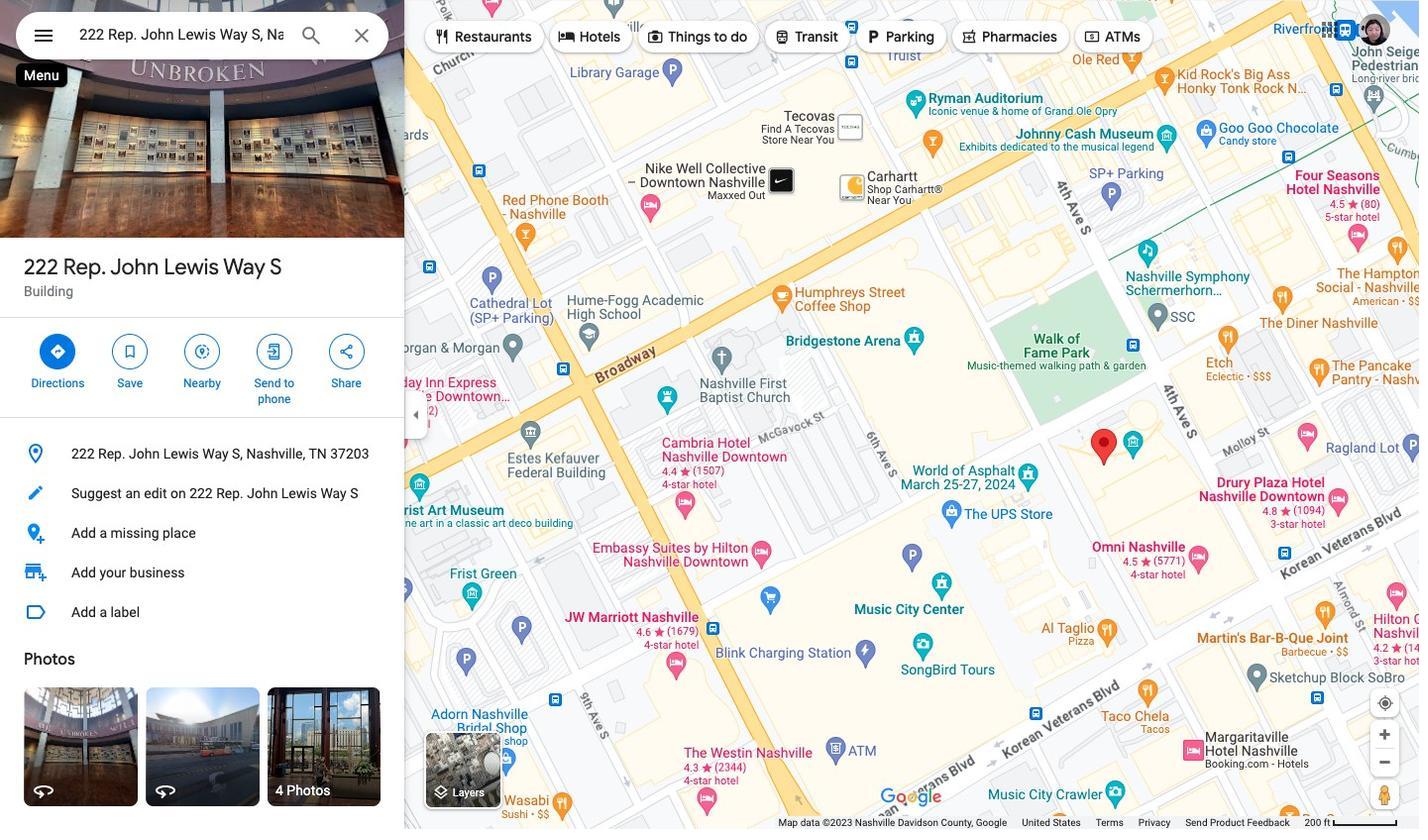 Task type: locate. For each thing, give the bounding box(es) containing it.
way up ""
[[223, 254, 265, 281]]

222 right on
[[189, 486, 213, 501]]

united
[[1022, 818, 1050, 829]]

way for s,
[[202, 446, 229, 462]]

0 vertical spatial add
[[71, 525, 96, 541]]

terms button
[[1096, 817, 1124, 830]]


[[32, 22, 55, 50]]

way inside 222 rep. john lewis way s building
[[223, 254, 265, 281]]

john up "edit"
[[129, 446, 160, 462]]

 hotels
[[558, 26, 621, 48]]

business
[[130, 565, 185, 581]]

lewis inside 222 rep. john lewis way s building
[[164, 254, 219, 281]]

 atms
[[1083, 26, 1141, 48]]

add left the "label"
[[71, 605, 96, 620]]

add a label button
[[0, 593, 404, 632]]

0 vertical spatial lewis
[[164, 254, 219, 281]]

lewis down tn
[[281, 486, 317, 501]]

1 vertical spatial way
[[202, 446, 229, 462]]

rep. down s, at the bottom left
[[216, 486, 244, 501]]

2 a from the top
[[99, 605, 107, 620]]

0 horizontal spatial 222
[[24, 254, 58, 281]]

data
[[800, 818, 820, 829]]

send inside button
[[1185, 818, 1208, 829]]

send product feedback button
[[1185, 817, 1290, 830]]

share
[[331, 377, 362, 390]]

lewis up on
[[163, 446, 199, 462]]


[[773, 26, 791, 48]]

way inside suggest an edit on 222 rep. john lewis way s button
[[320, 486, 347, 501]]

nashville
[[855, 818, 895, 829]]

to up phone
[[284, 377, 294, 390]]

suggest
[[71, 486, 122, 501]]

a left the missing
[[99, 525, 107, 541]]

222 up suggest
[[71, 446, 95, 462]]

1 horizontal spatial photos
[[287, 783, 331, 799]]

s up ""
[[270, 254, 282, 281]]

 search field
[[16, 12, 388, 63]]

add
[[71, 525, 96, 541], [71, 565, 96, 581], [71, 605, 96, 620]]

s down 37203 at the bottom of page
[[350, 486, 358, 501]]

0 vertical spatial way
[[223, 254, 265, 281]]

phone
[[258, 392, 291, 406]]

2 vertical spatial rep.
[[216, 486, 244, 501]]

send for send product feedback
[[1185, 818, 1208, 829]]

1 horizontal spatial 222
[[71, 446, 95, 462]]

way inside 222 rep. john lewis way s, nashville, tn 37203 button
[[202, 446, 229, 462]]

way
[[223, 254, 265, 281], [202, 446, 229, 462], [320, 486, 347, 501]]

john
[[110, 254, 159, 281], [129, 446, 160, 462], [247, 486, 278, 501]]

photos
[[24, 650, 75, 670], [287, 783, 331, 799]]

edit
[[144, 486, 167, 501]]


[[864, 26, 882, 48]]

terms
[[1096, 818, 1124, 829]]

lewis up 
[[164, 254, 219, 281]]

a for label
[[99, 605, 107, 620]]

0 vertical spatial send
[[254, 377, 281, 390]]

states
[[1053, 818, 1081, 829]]

3 add from the top
[[71, 605, 96, 620]]

0 horizontal spatial send
[[254, 377, 281, 390]]

1 a from the top
[[99, 525, 107, 541]]

add left your
[[71, 565, 96, 581]]


[[646, 26, 664, 48]]

222 up building
[[24, 254, 58, 281]]

222
[[24, 254, 58, 281], [71, 446, 95, 462], [189, 486, 213, 501]]


[[433, 26, 451, 48]]

1 add from the top
[[71, 525, 96, 541]]

add for add your business
[[71, 565, 96, 581]]

1 vertical spatial 222
[[71, 446, 95, 462]]

send to phone
[[254, 377, 294, 406]]

222 inside 222 rep. john lewis way s building
[[24, 254, 58, 281]]

show street view coverage image
[[1371, 780, 1399, 810]]

0 vertical spatial a
[[99, 525, 107, 541]]

an
[[125, 486, 140, 501]]

 button
[[16, 12, 71, 63]]

footer containing map data ©2023 nashville davidson county, google
[[778, 817, 1305, 830]]

s inside button
[[350, 486, 358, 501]]

add your business link
[[0, 553, 404, 593]]

send left product
[[1185, 818, 1208, 829]]

0 horizontal spatial s
[[270, 254, 282, 281]]

222 for s,
[[71, 446, 95, 462]]

lewis
[[164, 254, 219, 281], [163, 446, 199, 462], [281, 486, 317, 501]]

None field
[[79, 23, 283, 47]]

1 vertical spatial rep.
[[98, 446, 126, 462]]

john inside 222 rep. john lewis way s building
[[110, 254, 159, 281]]

map data ©2023 nashville davidson county, google
[[778, 818, 1007, 829]]

rep. up building
[[63, 254, 106, 281]]

2 vertical spatial way
[[320, 486, 347, 501]]

send inside send to phone
[[254, 377, 281, 390]]

way left s, at the bottom left
[[202, 446, 229, 462]]

add a missing place button
[[0, 513, 404, 553]]

2 vertical spatial lewis
[[281, 486, 317, 501]]

 pharmacies
[[960, 26, 1057, 48]]

0 vertical spatial s
[[270, 254, 282, 281]]

1 vertical spatial send
[[1185, 818, 1208, 829]]

1 vertical spatial add
[[71, 565, 96, 581]]

0 vertical spatial john
[[110, 254, 159, 281]]

1 horizontal spatial s
[[350, 486, 358, 501]]

way down tn
[[320, 486, 347, 501]]

 transit
[[773, 26, 839, 48]]

222 rep. john lewis way s main content
[[0, 0, 404, 830]]


[[265, 341, 283, 363]]

a left the "label"
[[99, 605, 107, 620]]

tn
[[309, 446, 327, 462]]

1 vertical spatial john
[[129, 446, 160, 462]]

a
[[99, 525, 107, 541], [99, 605, 107, 620]]

zoom out image
[[1378, 755, 1392, 770]]

2 vertical spatial add
[[71, 605, 96, 620]]

 things to do
[[646, 26, 748, 48]]

0 vertical spatial 222
[[24, 254, 58, 281]]

rep. inside 222 rep. john lewis way s building
[[63, 254, 106, 281]]

add a missing place
[[71, 525, 196, 541]]

rep.
[[63, 254, 106, 281], [98, 446, 126, 462], [216, 486, 244, 501]]

to
[[714, 28, 727, 46], [284, 377, 294, 390]]

1 vertical spatial photos
[[287, 783, 331, 799]]

1 horizontal spatial to
[[714, 28, 727, 46]]

your
[[99, 565, 126, 581]]

ft
[[1324, 818, 1331, 829]]

1 vertical spatial a
[[99, 605, 107, 620]]

send up phone
[[254, 377, 281, 390]]

200 ft
[[1305, 818, 1331, 829]]

photos inside button
[[287, 783, 331, 799]]

to inside send to phone
[[284, 377, 294, 390]]

zoom in image
[[1378, 727, 1392, 742]]

united states button
[[1022, 817, 1081, 830]]

add down suggest
[[71, 525, 96, 541]]

footer
[[778, 817, 1305, 830]]

2 vertical spatial 222
[[189, 486, 213, 501]]

1 horizontal spatial send
[[1185, 818, 1208, 829]]

1 vertical spatial to
[[284, 377, 294, 390]]

directions
[[31, 377, 85, 390]]

 parking
[[864, 26, 935, 48]]

footer inside the google maps element
[[778, 817, 1305, 830]]

google
[[976, 818, 1007, 829]]

county,
[[941, 818, 973, 829]]

222 rep. john lewis way s, nashville, tn 37203
[[71, 446, 369, 462]]

photos down add a label
[[24, 650, 75, 670]]

1 vertical spatial lewis
[[163, 446, 199, 462]]

photos right 4
[[287, 783, 331, 799]]

send
[[254, 377, 281, 390], [1185, 818, 1208, 829]]

rep. up suggest
[[98, 446, 126, 462]]

john up 
[[110, 254, 159, 281]]

0 horizontal spatial photos
[[24, 650, 75, 670]]

200 ft button
[[1305, 818, 1398, 829]]

to left do
[[714, 28, 727, 46]]

restaurants
[[455, 28, 532, 46]]

0 vertical spatial to
[[714, 28, 727, 46]]

map
[[778, 818, 798, 829]]

google maps element
[[0, 0, 1419, 830]]

0 vertical spatial photos
[[24, 650, 75, 670]]

john down nashville,
[[247, 486, 278, 501]]

0 vertical spatial rep.
[[63, 254, 106, 281]]

s
[[270, 254, 282, 281], [350, 486, 358, 501]]

1 vertical spatial s
[[350, 486, 358, 501]]

privacy button
[[1139, 817, 1171, 830]]

layers
[[453, 787, 485, 800]]


[[960, 26, 978, 48]]

2 add from the top
[[71, 565, 96, 581]]

place
[[163, 525, 196, 541]]

0 horizontal spatial to
[[284, 377, 294, 390]]

parking
[[886, 28, 935, 46]]



Task type: describe. For each thing, give the bounding box(es) containing it.
privacy
[[1139, 818, 1171, 829]]

things
[[668, 28, 711, 46]]

save
[[117, 377, 143, 390]]

building
[[24, 283, 73, 299]]

nearby
[[183, 377, 221, 390]]

actions for 222 rep. john lewis way s region
[[0, 318, 404, 417]]

rep. for s
[[63, 254, 106, 281]]

222 Rep. John Lewis Way S, Nashville, TN 37203 field
[[16, 12, 388, 59]]

john for s,
[[129, 446, 160, 462]]

lewis for s,
[[163, 446, 199, 462]]

pharmacies
[[982, 28, 1057, 46]]

lewis for s
[[164, 254, 219, 281]]

label
[[110, 605, 140, 620]]

s,
[[232, 446, 243, 462]]

add for add a missing place
[[71, 525, 96, 541]]


[[121, 341, 139, 363]]

4 photos
[[276, 783, 331, 799]]

show your location image
[[1377, 695, 1394, 713]]

google account: michele murakami  
(michele.murakami@adept.ai) image
[[1359, 14, 1390, 45]]

222 rep. john lewis way s, nashville, tn 37203 button
[[0, 434, 404, 474]]

37203
[[330, 446, 369, 462]]

2 vertical spatial john
[[247, 486, 278, 501]]


[[558, 26, 575, 48]]

collapse side panel image
[[405, 404, 427, 426]]

a for missing
[[99, 525, 107, 541]]

hotels
[[579, 28, 621, 46]]

do
[[731, 28, 748, 46]]

©2023
[[823, 818, 853, 829]]


[[1083, 26, 1101, 48]]


[[338, 341, 355, 363]]

222 rep. john lewis way s building
[[24, 254, 282, 299]]

way for s
[[223, 254, 265, 281]]

add your business
[[71, 565, 185, 581]]


[[49, 341, 67, 363]]

200
[[1305, 818, 1321, 829]]

add for add a label
[[71, 605, 96, 620]]

feedback
[[1247, 818, 1290, 829]]

on
[[170, 486, 186, 501]]

davidson
[[898, 818, 939, 829]]

to inside  things to do
[[714, 28, 727, 46]]

nashville,
[[246, 446, 305, 462]]

united states
[[1022, 818, 1081, 829]]

product
[[1210, 818, 1245, 829]]

send product feedback
[[1185, 818, 1290, 829]]

none field inside 222 rep. john lewis way s, nashville, tn 37203 field
[[79, 23, 283, 47]]

transit
[[795, 28, 839, 46]]

missing
[[110, 525, 159, 541]]

atms
[[1105, 28, 1141, 46]]

 restaurants
[[433, 26, 532, 48]]

2 horizontal spatial 222
[[189, 486, 213, 501]]

john for s
[[110, 254, 159, 281]]

222 for s
[[24, 254, 58, 281]]

suggest an edit on 222 rep. john lewis way s button
[[0, 474, 404, 513]]

send for send to phone
[[254, 377, 281, 390]]

4 photos button
[[268, 688, 381, 807]]


[[193, 341, 211, 363]]

4
[[276, 783, 283, 799]]

s inside 222 rep. john lewis way s building
[[270, 254, 282, 281]]

add a label
[[71, 605, 140, 620]]

suggest an edit on 222 rep. john lewis way s
[[71, 486, 358, 501]]

rep. for s,
[[98, 446, 126, 462]]



Task type: vqa. For each thing, say whether or not it's contained in the screenshot.
Bellingham
no



